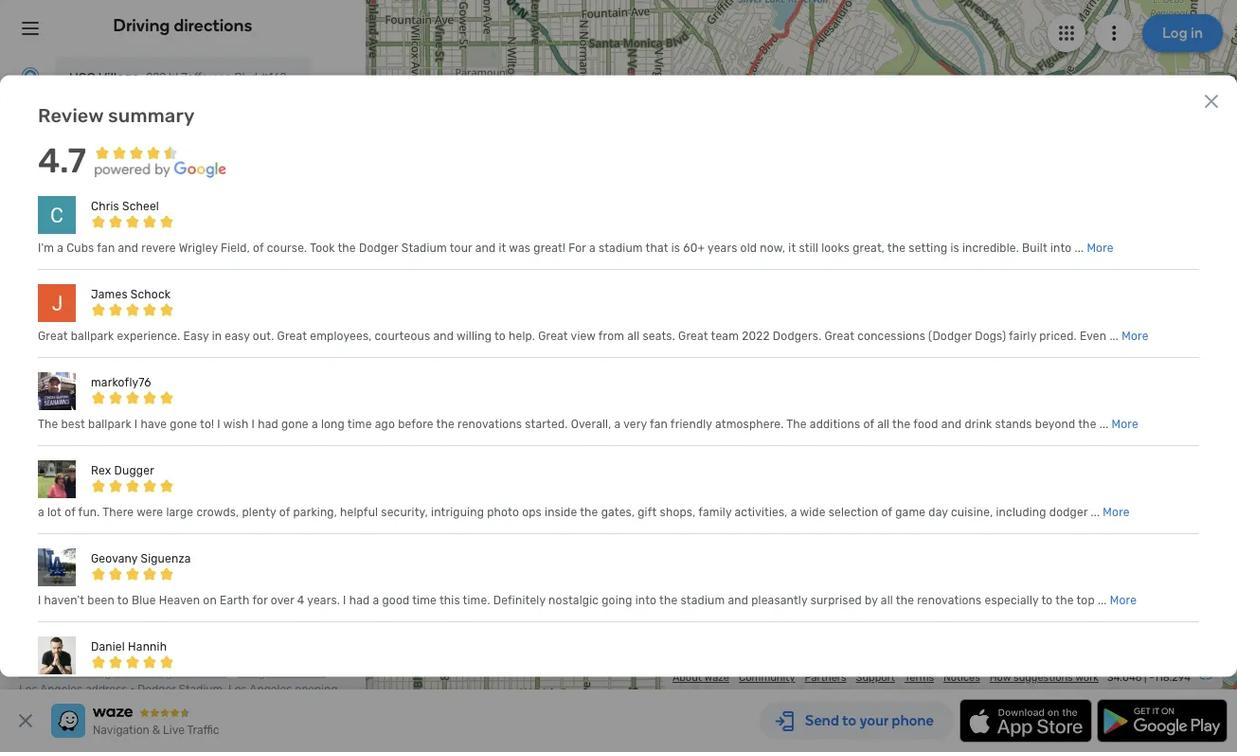 Task type: locate. For each thing, give the bounding box(es) containing it.
lax down city
[[127, 517, 149, 533]]

929 inside the usc village, 929 w jefferson blvd #1620, los angeles, ca 90089, usa
[[773, 471, 795, 485]]

stadium, up opening
[[279, 666, 326, 679]]

gone left long in the bottom of the page
[[281, 417, 309, 430]]

0 horizontal spatial ca
[[369, 71, 383, 84]]

started.
[[525, 417, 568, 430]]

1 horizontal spatial it
[[788, 241, 796, 254]]

1 horizontal spatial is
[[951, 241, 959, 254]]

a right i'm
[[57, 241, 63, 254]]

great right out.
[[277, 329, 307, 342]]

stadium, inside dodger stadium, los angeles address
[[279, 666, 326, 679]]

dodger for dodger stadium, los angeles driving directions
[[254, 648, 292, 661]]

chris scheel
[[91, 199, 159, 212]]

suggestions
[[1014, 671, 1073, 684]]

had right the years.
[[349, 593, 370, 607]]

0 vertical spatial blvd
[[234, 71, 258, 84]]

stadium, up the traffic
[[179, 683, 226, 696]]

blvd inside the usc village, 929 w jefferson blvd #1620, los angeles, ca 90089, usa
[[760, 484, 786, 499]]

1 vertical spatial into
[[635, 593, 657, 607]]

image 8 of dodger stadium, los angeles image
[[262, 359, 339, 436]]

james
[[91, 287, 128, 301]]

how suggestions work link
[[990, 671, 1099, 684]]

great right dodgers.
[[825, 329, 855, 342]]

0 horizontal spatial usc
[[69, 70, 96, 85]]

stadium, down directions
[[19, 666, 66, 679]]

the grove link
[[242, 517, 304, 533]]

all right by
[[881, 593, 893, 607]]

1 it from the left
[[499, 241, 506, 254]]

dodger inside dodger stadium, los angeles address
[[237, 666, 276, 679]]

blvd for village
[[234, 71, 258, 84]]

directions up the "usc village 929 w jefferson blvd #1620, los angeles, ca 90089, usa" at top
[[174, 15, 252, 36]]

1 vertical spatial fan
[[650, 417, 668, 430]]

1 vertical spatial 929
[[773, 471, 795, 485]]

dodger inside dodger stadium, los angeles opening hours
[[137, 683, 176, 696]]

address
[[85, 683, 127, 696]]

dodger inside dodger stadium hollywood bowl
[[166, 500, 210, 516]]

0 vertical spatial directions
[[174, 15, 252, 36]]

2 vertical spatial stadium
[[214, 500, 265, 516]]

more right even
[[1122, 329, 1149, 342]]

angeles inside dodger stadium, los angeles opening hours
[[249, 683, 292, 696]]

usa inside the "usc village 929 w jefferson blvd #1620, los angeles, ca 90089, usa"
[[426, 71, 449, 84]]

1 horizontal spatial 929
[[773, 471, 795, 485]]

1 vertical spatial stadium
[[401, 241, 447, 254]]

1 horizontal spatial ca
[[754, 497, 770, 512]]

90089, for village
[[386, 71, 423, 84]]

1 vertical spatial blvd
[[760, 484, 786, 499]]

1 vertical spatial ca
[[754, 497, 770, 512]]

usc inside the usc village, 929 w jefferson blvd #1620, los angeles, ca 90089, usa
[[702, 471, 726, 485]]

usa inside the usc village, 929 w jefferson blvd #1620, los angeles, ca 90089, usa
[[817, 497, 841, 512]]

929 right the village
[[146, 71, 166, 84]]

angeles down earth
[[201, 648, 244, 661]]

i right to!
[[217, 417, 221, 430]]

more right dodger
[[1103, 505, 1130, 518]]

- right |
[[1149, 671, 1154, 684]]

1 horizontal spatial #1620,
[[789, 484, 828, 499]]

the left the grove
[[242, 517, 265, 533]]

jefferson for village
[[180, 71, 232, 84]]

dodger for dodger stadium
[[69, 117, 114, 133]]

it
[[499, 241, 506, 254], [788, 241, 796, 254]]

into
[[1051, 241, 1072, 254], [635, 593, 657, 607]]

selection
[[829, 505, 879, 518]]

0 horizontal spatial blvd
[[234, 71, 258, 84]]

1 horizontal spatial blvd
[[760, 484, 786, 499]]

out.
[[253, 329, 274, 342]]

dodger for dodger stadium, los angeles address
[[237, 666, 276, 679]]

w up 'summary'
[[169, 71, 178, 84]]

help.
[[509, 329, 535, 342]]

los inside dodger stadium, los angeles opening hours
[[228, 683, 247, 696]]

dodgers.
[[773, 329, 822, 342]]

0 vertical spatial -
[[153, 517, 159, 533]]

stadium, up driving
[[130, 648, 177, 661]]

for left over
[[252, 593, 268, 607]]

is left 60+
[[671, 241, 680, 254]]

0 horizontal spatial angeles,
[[320, 71, 366, 84]]

lax - departures link
[[127, 517, 231, 533]]

a left very
[[614, 417, 621, 430]]

hollywood inside lax - arrivals universal studios hollywood and citywalk
[[130, 586, 194, 601]]

1 vertical spatial 90089,
[[773, 497, 814, 512]]

angeles, inside the usc village, 929 w jefferson blvd #1620, los angeles, ca 90089, usa
[[702, 497, 751, 512]]

0 vertical spatial renovations
[[458, 417, 522, 430]]

top
[[1077, 593, 1095, 607]]

to right especially
[[1041, 593, 1053, 607]]

usc left the village
[[69, 70, 96, 85]]

work
[[1075, 671, 1099, 684]]

the left 'additions'
[[787, 417, 807, 430]]

1 vertical spatial usa
[[817, 497, 841, 512]]

2 vertical spatial -
[[1149, 671, 1154, 684]]

stadium down the village
[[117, 117, 169, 133]]

1 horizontal spatial usa
[[817, 497, 841, 512]]

90089, inside the usc village, 929 w jefferson blvd #1620, los angeles, ca 90089, usa
[[773, 497, 814, 512]]

link image
[[1198, 669, 1213, 684]]

0 vertical spatial had
[[258, 417, 278, 430]]

lax up universal studios hollywood and citywalk link at the left bottom of the page
[[142, 568, 164, 584]]

929 inside the "usc village 929 w jefferson blvd #1620, los angeles, ca 90089, usa"
[[146, 71, 166, 84]]

the for the best ballpark i have gone to! i wish i had gone a long time ago before the renovations started. overall, a very fan friendly atmosphere. the additions of all the food and drink stands beyond the ... more
[[38, 417, 58, 430]]

0 vertical spatial for
[[252, 593, 268, 607]]

usa
[[426, 71, 449, 84], [817, 497, 841, 512]]

- inside lax - arrivals universal studios hollywood and citywalk
[[167, 568, 174, 584]]

stadium up the grove link
[[214, 500, 265, 516]]

hollywood down lax - arrivals link
[[130, 586, 194, 601]]

0 vertical spatial lax
[[127, 517, 149, 533]]

image 7 of dodger stadium, los angeles image
[[181, 359, 258, 436]]

food
[[913, 417, 938, 430]]

0 vertical spatial ballpark
[[71, 329, 114, 342]]

great left "view"
[[538, 329, 568, 342]]

and left revere
[[118, 241, 138, 254]]

1 horizontal spatial stadium
[[214, 500, 265, 516]]

0 vertical spatial w
[[169, 71, 178, 84]]

ballpark right best
[[88, 417, 131, 430]]

... right top
[[1098, 593, 1107, 607]]

1 horizontal spatial angeles,
[[702, 497, 751, 512]]

very
[[623, 417, 647, 430]]

usc
[[69, 70, 96, 85], [702, 471, 726, 485]]

1 horizontal spatial for
[[252, 593, 268, 607]]

and right 'tour'
[[475, 241, 496, 254]]

dodger stadium, los angeles driving directions
[[19, 648, 292, 679]]

- down city
[[153, 517, 159, 533]]

a left wide
[[791, 505, 797, 518]]

0 horizontal spatial is
[[671, 241, 680, 254]]

1 horizontal spatial time
[[412, 593, 437, 607]]

wide
[[800, 505, 826, 518]]

lax - arrivals universal studios hollywood and citywalk
[[19, 568, 277, 601]]

ballpark down the james
[[71, 329, 114, 342]]

0 horizontal spatial the
[[38, 417, 58, 430]]

0 vertical spatial usc
[[69, 70, 96, 85]]

hours
[[19, 701, 49, 714]]

jefferson up dodger stadium button in the left of the page
[[180, 71, 232, 84]]

image 2 of dodger stadium, los angeles image
[[100, 278, 177, 355]]

0 vertical spatial angeles,
[[320, 71, 366, 84]]

have
[[141, 417, 167, 430]]

james schock
[[91, 287, 171, 301]]

all for atmosphere.
[[877, 417, 890, 430]]

for
[[569, 241, 586, 254]]

118.294
[[1154, 671, 1191, 684]]

angeles left opening
[[249, 683, 292, 696]]

geovany siguenza
[[91, 552, 191, 565]]

1 horizontal spatial -
[[167, 568, 174, 584]]

(lax)
[[225, 551, 255, 567]]

ca inside the "usc village 929 w jefferson blvd #1620, los angeles, ca 90089, usa"
[[369, 71, 383, 84]]

helpful
[[340, 505, 378, 518]]

the inside the grove griffith observatory los angeles international airport (lax) crypto.com arena
[[242, 517, 265, 533]]

stadium left that
[[599, 241, 643, 254]]

1 vertical spatial ballpark
[[88, 417, 131, 430]]

0 vertical spatial stadium
[[117, 117, 169, 133]]

day
[[929, 505, 948, 518]]

all for and
[[881, 593, 893, 607]]

34.046
[[1107, 671, 1142, 684]]

atmosphere.
[[715, 417, 784, 430]]

century
[[78, 500, 127, 516]]

and left pleasantly
[[728, 593, 748, 607]]

dodger down over
[[254, 648, 292, 661]]

0 horizontal spatial #1620,
[[260, 71, 297, 84]]

1 horizontal spatial w
[[798, 471, 808, 485]]

stadium inside button
[[117, 117, 169, 133]]

is right setting
[[951, 241, 959, 254]]

renovations left especially
[[917, 593, 982, 607]]

8 photos
[[19, 250, 74, 266]]

0 vertical spatial fan
[[97, 241, 115, 254]]

w inside the usc village, 929 w jefferson blvd #1620, los angeles, ca 90089, usa
[[798, 471, 808, 485]]

1 vertical spatial hollywood
[[130, 586, 194, 601]]

929 for village
[[146, 71, 166, 84]]

easy
[[225, 329, 250, 342]]

w inside the "usc village 929 w jefferson blvd #1620, los angeles, ca 90089, usa"
[[169, 71, 178, 84]]

opening
[[295, 683, 338, 696]]

gates,
[[601, 505, 635, 518]]

image 5 of dodger stadium, los angeles image
[[19, 359, 96, 436]]

1 vertical spatial had
[[349, 593, 370, 607]]

929 for village,
[[773, 471, 795, 485]]

had right "wish"
[[258, 417, 278, 430]]

angeles inside dodger stadium, los angeles driving directions
[[90, 666, 132, 679]]

plenty
[[242, 505, 276, 518]]

into right built
[[1051, 241, 1072, 254]]

1 vertical spatial angeles,
[[702, 497, 751, 512]]

grove
[[268, 517, 304, 533]]

blue
[[132, 593, 156, 607]]

0 horizontal spatial stadium
[[117, 117, 169, 133]]

0 vertical spatial #1620,
[[260, 71, 297, 84]]

0 horizontal spatial -
[[153, 517, 159, 533]]

0 vertical spatial usa
[[426, 71, 449, 84]]

including
[[996, 505, 1046, 518]]

90089, inside the "usc village 929 w jefferson blvd #1620, los angeles, ca 90089, usa"
[[386, 71, 423, 84]]

scheel
[[122, 199, 159, 212]]

0 horizontal spatial time
[[347, 417, 372, 430]]

and right the "food"
[[941, 417, 962, 430]]

fan right cubs
[[97, 241, 115, 254]]

image 1 of dodger stadium, los angeles image
[[19, 278, 96, 355]]

the right going
[[659, 593, 678, 607]]

lax
[[127, 517, 149, 533], [142, 568, 164, 584]]

hollywood bowl link
[[19, 517, 117, 533]]

lax for departures
[[127, 517, 149, 533]]

0 vertical spatial stadium
[[599, 241, 643, 254]]

stadium, inside dodger stadium, los angeles driving directions
[[19, 666, 66, 679]]

game
[[895, 505, 926, 518]]

0 horizontal spatial x image
[[14, 710, 37, 732]]

stadium left pleasantly
[[681, 593, 725, 607]]

dodger inside dodger stadium button
[[69, 117, 114, 133]]

dodger up lax - departures link
[[166, 500, 210, 516]]

0 vertical spatial 90089,
[[386, 71, 423, 84]]

- down siguenza
[[167, 568, 174, 584]]

1 horizontal spatial gone
[[281, 417, 309, 430]]

1 horizontal spatial the
[[242, 517, 265, 533]]

of
[[253, 241, 264, 254], [863, 417, 874, 430], [65, 505, 76, 518], [279, 505, 290, 518], [881, 505, 892, 518]]

renovations left started.
[[458, 417, 522, 430]]

1 vertical spatial w
[[798, 471, 808, 485]]

had
[[258, 417, 278, 430], [349, 593, 370, 607]]

waze
[[704, 671, 729, 684]]

time left the ago
[[347, 417, 372, 430]]

2 great from the left
[[277, 329, 307, 342]]

i right the years.
[[343, 593, 346, 607]]

jefferson inside the usc village, 929 w jefferson blvd #1620, los angeles, ca 90089, usa
[[702, 484, 757, 499]]

0 horizontal spatial it
[[499, 241, 506, 254]]

stadium left 'tour'
[[401, 241, 447, 254]]

1 vertical spatial x image
[[14, 710, 37, 732]]

los inside dodger stadium, los angeles driving directions
[[69, 666, 87, 679]]

1 vertical spatial jefferson
[[702, 484, 757, 499]]

0 horizontal spatial jefferson
[[180, 71, 232, 84]]

for up hannih
[[137, 622, 155, 637]]

angeles, inside the "usc village 929 w jefferson blvd #1620, los angeles, ca 90089, usa"
[[320, 71, 366, 84]]

929 right "village,"
[[773, 471, 795, 485]]

dodger down earth
[[237, 666, 276, 679]]

angeles inside dodger stadium, los angeles address
[[40, 683, 83, 696]]

usc up family
[[702, 471, 726, 485]]

great up image 5 of dodger stadium, los angeles
[[38, 329, 68, 342]]

0 horizontal spatial hollywood
[[19, 517, 83, 533]]

a left long in the bottom of the page
[[312, 417, 318, 430]]

0 horizontal spatial into
[[635, 593, 657, 607]]

directions
[[174, 15, 252, 36], [175, 666, 227, 679]]

usa for village,
[[817, 497, 841, 512]]

1 vertical spatial lax
[[142, 568, 164, 584]]

1 horizontal spatial into
[[1051, 241, 1072, 254]]

0 vertical spatial all
[[627, 329, 640, 342]]

angeles,
[[320, 71, 366, 84], [702, 497, 751, 512]]

stadium
[[599, 241, 643, 254], [681, 593, 725, 607]]

stadium inside dodger stadium hollywood bowl
[[214, 500, 265, 516]]

time left this
[[412, 593, 437, 607]]

#1620, inside the "usc village 929 w jefferson blvd #1620, los angeles, ca 90089, usa"
[[260, 71, 297, 84]]

stadium
[[117, 117, 169, 133], [401, 241, 447, 254], [214, 500, 265, 516]]

usc village 929 w jefferson blvd #1620, los angeles, ca 90089, usa
[[69, 70, 449, 85]]

0 vertical spatial jefferson
[[180, 71, 232, 84]]

zoom out image
[[1192, 617, 1216, 639]]

1 vertical spatial directions
[[175, 666, 227, 679]]

ca inside the usc village, 929 w jefferson blvd #1620, los angeles, ca 90089, usa
[[754, 497, 770, 512]]

hollywood down westfield
[[19, 517, 83, 533]]

1 vertical spatial renovations
[[917, 593, 982, 607]]

dodger for dodger stadium, los angeles opening hours
[[137, 683, 176, 696]]

lax inside lax - arrivals universal studios hollywood and citywalk
[[142, 568, 164, 584]]

image 4 of dodger stadium, los angeles image
[[262, 278, 339, 355]]

geovany
[[91, 552, 138, 565]]

blvd inside the "usc village 929 w jefferson blvd #1620, los angeles, ca 90089, usa"
[[234, 71, 258, 84]]

gone left to!
[[170, 417, 197, 430]]

inside
[[545, 505, 577, 518]]

1 horizontal spatial usc
[[702, 471, 726, 485]]

great left the "team"
[[678, 329, 708, 342]]

of right "field,"
[[253, 241, 264, 254]]

all right from
[[627, 329, 640, 342]]

0 horizontal spatial for
[[137, 622, 155, 637]]

how
[[990, 671, 1011, 684]]

stadium, for opening
[[179, 683, 226, 696]]

people
[[19, 622, 61, 637]]

w
[[169, 71, 178, 84], [798, 471, 808, 485]]

directions up dodger stadium, los angeles opening hours link
[[175, 666, 227, 679]]

navigation
[[93, 724, 150, 737]]

into right going
[[635, 593, 657, 607]]

to
[[494, 329, 506, 342], [117, 593, 129, 607], [1041, 593, 1053, 607], [75, 648, 86, 661]]

x image
[[1200, 89, 1223, 112], [14, 710, 37, 732]]

1 vertical spatial #1620,
[[789, 484, 828, 499]]

all left the "food"
[[877, 417, 890, 430]]

1 vertical spatial usc
[[702, 471, 726, 485]]

dodger for dodger stadium hollywood bowl
[[166, 500, 210, 516]]

nostalgic
[[549, 593, 599, 607]]

1 horizontal spatial had
[[349, 593, 370, 607]]

angeles for dodger stadium, los angeles driving directions
[[90, 666, 132, 679]]

stadium, inside dodger stadium, los angeles opening hours
[[179, 683, 226, 696]]

about waze link
[[673, 671, 729, 684]]

lax for arrivals
[[142, 568, 164, 584]]

0 vertical spatial x image
[[1200, 89, 1223, 112]]

0 vertical spatial ca
[[369, 71, 383, 84]]

blvd up dodger stadium button in the left of the page
[[234, 71, 258, 84]]

photo
[[487, 505, 519, 518]]

0 horizontal spatial w
[[169, 71, 178, 84]]

dodger inside dodger stadium, los angeles driving directions
[[254, 648, 292, 661]]

easy
[[183, 329, 209, 342]]

#1620, inside the usc village, 929 w jefferson blvd #1620, los angeles, ca 90089, usa
[[789, 484, 828, 499]]

1 horizontal spatial jefferson
[[702, 484, 757, 499]]

0 horizontal spatial 90089,
[[386, 71, 423, 84]]

los inside the usc village, 929 w jefferson blvd #1620, los angeles, ca 90089, usa
[[831, 484, 851, 499]]

0 horizontal spatial fan
[[97, 241, 115, 254]]

i left have
[[134, 417, 138, 430]]

angeles for dodger stadium, los angeles address
[[40, 683, 83, 696]]

westfield century city link
[[19, 500, 155, 516]]

the left top
[[1056, 593, 1074, 607]]

lax - departures
[[127, 517, 231, 533]]

... right even
[[1110, 329, 1119, 342]]

the left best
[[38, 417, 58, 430]]

2 vertical spatial all
[[881, 593, 893, 607]]

directions to dodger stadium, los angeles
[[19, 648, 244, 661]]

0 horizontal spatial usa
[[426, 71, 449, 84]]

for
[[252, 593, 268, 607], [137, 622, 155, 637]]

view
[[571, 329, 596, 342]]

show
[[19, 197, 53, 213]]

1 vertical spatial stadium
[[681, 593, 725, 607]]

it left still
[[788, 241, 796, 254]]

dodger
[[69, 117, 114, 133], [359, 241, 398, 254], [166, 500, 210, 516], [89, 648, 127, 661], [254, 648, 292, 661], [237, 666, 276, 679], [137, 683, 176, 696]]

chris
[[91, 199, 119, 212]]

experience.
[[117, 329, 180, 342]]

dodger stadium, los angeles opening hours
[[19, 683, 338, 714]]

0 vertical spatial hollywood
[[19, 517, 83, 533]]

0 vertical spatial 929
[[146, 71, 166, 84]]

stadium for dodger stadium hollywood bowl
[[214, 500, 265, 516]]

los inside the "usc village 929 w jefferson blvd #1620, los angeles, ca 90089, usa"
[[299, 71, 318, 84]]

westfield
[[19, 500, 75, 516]]

image 3 of dodger stadium, los angeles image
[[181, 278, 258, 355]]

0 horizontal spatial 929
[[146, 71, 166, 84]]

jefferson inside the "usc village 929 w jefferson blvd #1620, los angeles, ca 90089, usa"
[[180, 71, 232, 84]]

1 vertical spatial all
[[877, 417, 890, 430]]

even
[[1080, 329, 1107, 342]]



Task type: describe. For each thing, give the bounding box(es) containing it.
2 horizontal spatial -
[[1149, 671, 1154, 684]]

dodger stadium, los angeles opening hours link
[[19, 683, 338, 714]]

los inside the grove griffith observatory los angeles international airport (lax) crypto.com arena
[[19, 551, 41, 567]]

ops
[[522, 505, 542, 518]]

westfield century city
[[19, 500, 155, 516]]

3 great from the left
[[538, 329, 568, 342]]

stadium, for address
[[279, 666, 326, 679]]

definitely
[[493, 593, 546, 607]]

schock
[[131, 287, 171, 301]]

4
[[297, 593, 305, 607]]

markofly76
[[91, 375, 151, 389]]

directions inside dodger stadium, los angeles driving directions
[[175, 666, 227, 679]]

(dodger
[[928, 329, 972, 342]]

nearby
[[19, 476, 63, 491]]

0 horizontal spatial stadium
[[599, 241, 643, 254]]

lot
[[47, 505, 62, 518]]

2 horizontal spatial stadium
[[401, 241, 447, 254]]

the for the grove griffith observatory los angeles international airport (lax) crypto.com arena
[[242, 517, 265, 533]]

image 6 of dodger stadium, los angeles image
[[100, 359, 177, 436]]

w for village
[[169, 71, 178, 84]]

angeles inside the grove griffith observatory los angeles international airport (lax) crypto.com arena
[[44, 551, 93, 567]]

stadium for dodger stadium
[[117, 117, 169, 133]]

current location image
[[19, 64, 42, 87]]

were
[[137, 505, 163, 518]]

tour
[[450, 241, 472, 254]]

a right for
[[589, 241, 596, 254]]

great ballpark experience. easy in easy out. great employees, courteous and willing to help. great view from all seats. great team 2022 dodgers. great concessions (dodger dogs) fairly priced. even ... more
[[38, 329, 1149, 342]]

1 vertical spatial for
[[137, 622, 155, 637]]

4 great from the left
[[678, 329, 708, 342]]

reviews
[[56, 197, 103, 213]]

employees,
[[310, 329, 372, 342]]

gift
[[638, 505, 657, 518]]

built
[[1022, 241, 1048, 254]]

still
[[799, 241, 818, 254]]

surprised
[[811, 593, 862, 607]]

time.
[[463, 593, 490, 607]]

intriguing
[[431, 505, 484, 518]]

2 gone from the left
[[281, 417, 309, 430]]

more right top
[[1110, 593, 1137, 607]]

usc for village
[[69, 70, 96, 85]]

international
[[96, 551, 176, 567]]

great,
[[853, 241, 885, 254]]

0 vertical spatial time
[[347, 417, 372, 430]]

photos
[[31, 250, 74, 266]]

wish
[[223, 417, 249, 430]]

haven't
[[44, 593, 84, 607]]

security,
[[381, 505, 428, 518]]

the right before on the bottom
[[436, 417, 455, 430]]

going
[[602, 593, 632, 607]]

the right beyond
[[1078, 417, 1097, 430]]

- for departures
[[153, 517, 159, 533]]

1 is from the left
[[671, 241, 680, 254]]

on
[[203, 593, 217, 607]]

people also search for
[[19, 622, 155, 637]]

... right built
[[1075, 241, 1084, 254]]

there
[[103, 505, 134, 518]]

to down also
[[75, 648, 86, 661]]

more right built
[[1087, 241, 1114, 254]]

the best ballpark i have gone to! i wish i had gone a long time ago before the renovations started. overall, a very fan friendly atmosphere. the additions of all the food and drink stands beyond the ... more
[[38, 417, 1139, 430]]

&
[[152, 724, 160, 737]]

dodger down search
[[89, 648, 127, 661]]

years
[[708, 241, 737, 254]]

family
[[698, 505, 732, 518]]

summary
[[108, 104, 195, 126]]

8
[[19, 250, 27, 266]]

1 gone from the left
[[170, 417, 197, 430]]

blvd for village,
[[760, 484, 786, 499]]

dodger stadium button
[[55, 104, 311, 142]]

revere
[[141, 241, 176, 254]]

driving
[[113, 15, 170, 36]]

the right inside
[[580, 505, 598, 518]]

to left blue
[[117, 593, 129, 607]]

ca for village
[[369, 71, 383, 84]]

2 it from the left
[[788, 241, 796, 254]]

of right lot
[[65, 505, 76, 518]]

dodger stadium link
[[166, 500, 265, 516]]

- for arrivals
[[167, 568, 174, 584]]

the left the "food"
[[892, 417, 911, 430]]

angeles, for village
[[320, 71, 366, 84]]

dogs)
[[975, 329, 1006, 342]]

5 great from the left
[[825, 329, 855, 342]]

village,
[[729, 471, 770, 485]]

crypto.com arena link
[[19, 568, 131, 584]]

community link
[[739, 671, 795, 684]]

traffic
[[187, 724, 219, 737]]

angeles, for village,
[[702, 497, 751, 512]]

w for village,
[[798, 471, 808, 485]]

the right the great,
[[887, 241, 906, 254]]

of right 'additions'
[[863, 417, 874, 430]]

... right beyond
[[1100, 417, 1109, 430]]

heaven
[[159, 593, 200, 607]]

1 horizontal spatial x image
[[1200, 89, 1223, 112]]

parking,
[[293, 505, 337, 518]]

#1620, for village,
[[789, 484, 828, 499]]

now,
[[760, 241, 786, 254]]

bowl
[[87, 517, 117, 533]]

in
[[212, 329, 222, 342]]

team
[[711, 329, 739, 342]]

of left game
[[881, 505, 892, 518]]

ago
[[375, 417, 395, 430]]

crypto.com
[[19, 568, 92, 584]]

i left haven't
[[38, 593, 41, 607]]

i right "wish"
[[252, 417, 255, 430]]

#1620, for village
[[260, 71, 297, 84]]

1 horizontal spatial renovations
[[917, 593, 982, 607]]

1 horizontal spatial fan
[[650, 417, 668, 430]]

village
[[98, 70, 139, 85]]

i'm a cubs fan and revere wrigley field, of course. took the dodger stadium tour and it was great! for a stadium that is 60+ years old now, it still looks great, the setting is incredible. built into ... more
[[38, 241, 1114, 254]]

crowds,
[[196, 505, 239, 518]]

courteous
[[375, 329, 430, 342]]

dodger stadium hollywood bowl
[[19, 500, 265, 533]]

90089, for village,
[[773, 497, 814, 512]]

a left lot
[[38, 505, 44, 518]]

activities,
[[735, 505, 788, 518]]

0 horizontal spatial renovations
[[458, 417, 522, 430]]

los inside dodger stadium, los angeles address
[[19, 683, 38, 696]]

dodger right took
[[359, 241, 398, 254]]

large
[[166, 505, 194, 518]]

ca for village,
[[754, 497, 770, 512]]

jefferson for village,
[[702, 484, 757, 499]]

1 vertical spatial time
[[412, 593, 437, 607]]

navigation & live traffic
[[93, 724, 219, 737]]

the right by
[[896, 593, 914, 607]]

review
[[38, 104, 104, 126]]

places
[[66, 476, 106, 491]]

los angeles international airport (lax) link
[[19, 551, 255, 567]]

of right the 'plenty'
[[279, 505, 290, 518]]

usa for village
[[426, 71, 449, 84]]

a left good
[[373, 593, 379, 607]]

to left help.
[[494, 329, 506, 342]]

angeles for dodger stadium, los angeles opening hours
[[249, 683, 292, 696]]

before
[[398, 417, 434, 430]]

... right dodger
[[1091, 505, 1100, 518]]

1 great from the left
[[38, 329, 68, 342]]

0 vertical spatial into
[[1051, 241, 1072, 254]]

partners link
[[805, 671, 847, 684]]

usc for village,
[[702, 471, 726, 485]]

and left willing
[[433, 329, 454, 342]]

search
[[92, 622, 134, 637]]

more right beyond
[[1112, 417, 1139, 430]]

2 horizontal spatial the
[[787, 417, 807, 430]]

rex dugger
[[91, 463, 154, 477]]

seats.
[[643, 329, 675, 342]]

universal
[[19, 586, 76, 601]]

2 is from the left
[[951, 241, 959, 254]]

looks
[[821, 241, 850, 254]]

show reviews
[[19, 197, 103, 213]]

1 horizontal spatial stadium
[[681, 593, 725, 607]]

concessions
[[858, 329, 925, 342]]

location image
[[19, 112, 42, 135]]

stadium, for driving
[[19, 666, 66, 679]]

the right took
[[338, 241, 356, 254]]

hollywood inside dodger stadium hollywood bowl
[[19, 517, 83, 533]]

0 horizontal spatial had
[[258, 417, 278, 430]]

city
[[130, 500, 155, 516]]

years.
[[307, 593, 340, 607]]



Task type: vqa. For each thing, say whether or not it's contained in the screenshot.
bottom good.
no



